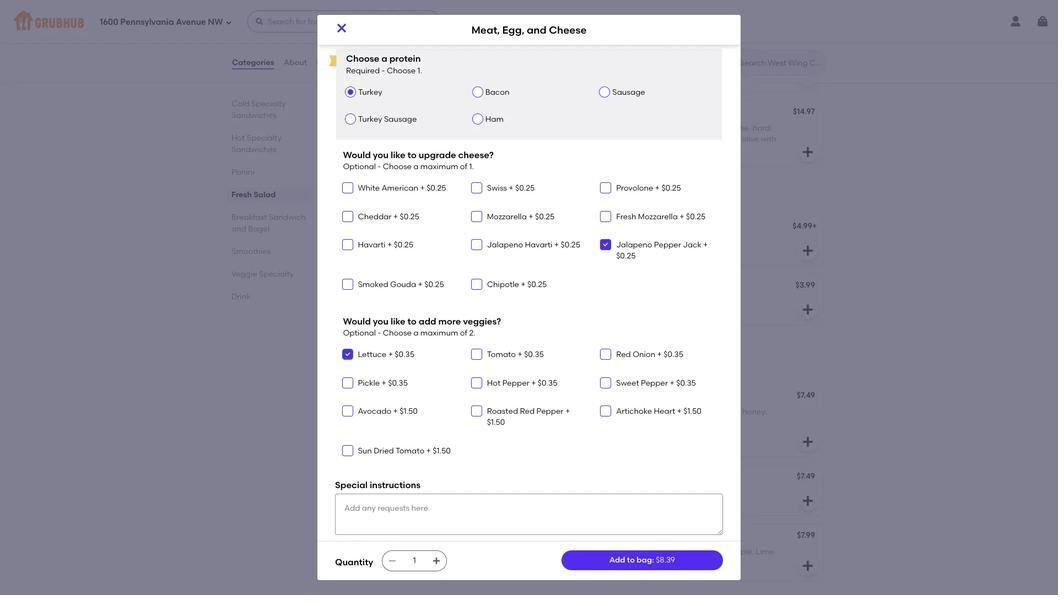 Task type: describe. For each thing, give the bounding box(es) containing it.
with inside tomato, carrot, cucumber, with romaine lettuce, balsamic vinaigrette.
[[692, 42, 708, 52]]

provolone + $0.25
[[616, 184, 681, 193]]

night
[[608, 392, 629, 401]]

cucumber, inside tomato, carrot, cucumber, with romaine lettuce, balsamic vinaigrette.
[[650, 42, 690, 52]]

0 vertical spatial egg,
[[503, 23, 525, 36]]

2 mozzarella from the left
[[638, 212, 678, 221]]

sweet
[[616, 379, 639, 388]]

hot specialty sandwiches tab
[[232, 132, 309, 155]]

drink tab
[[232, 291, 309, 303]]

smoothies inside tab
[[232, 247, 271, 256]]

dressing. inside grilled chicken breast, bacon, blue cheese, hard boiled ege. avocado, tomato, kalamata olive with romain lettuce, blue cheese dressing.
[[696, 146, 730, 155]]

salad for cheese,
[[369, 108, 391, 117]]

protein inside 'choose a protein required - choose 1.'
[[390, 54, 421, 64]]

svg image up mid-
[[603, 380, 609, 386]]

provolone
[[616, 184, 653, 193]]

would you like to upgrade cheese? optional - choose a maximum of 1.
[[343, 150, 494, 171]]

1 horizontal spatial breakfast sandwich and bagel
[[335, 189, 514, 203]]

smoothies up orange
[[388, 473, 428, 482]]

cheese, inside grilled chicken breast, bacon, blue cheese, hard boiled ege. avocado, tomato, kalamata olive with romain lettuce, blue cheese dressing.
[[722, 123, 751, 133]]

1 vertical spatial cheese
[[624, 223, 653, 232]]

cheese
[[668, 146, 694, 155]]

1 horizontal spatial tomato
[[487, 350, 516, 360]]

turkey sausage
[[358, 115, 417, 124]]

fat
[[629, 559, 642, 568]]

bagel inside breakfast sandwich and bagel
[[248, 224, 270, 234]]

egg, inside button
[[367, 281, 384, 291]]

choose down "shredded" at the top of page
[[346, 54, 379, 64]]

caesar inside shredded parmesan, house croutons, with romaine lettuce, caesar dressing.
[[344, 65, 371, 74]]

and left $9.99
[[527, 23, 547, 36]]

tomato, carrot, cucumber, with romaine lettuce, balsamic vinaigrette.
[[591, 42, 771, 63]]

veggie specialty
[[232, 270, 294, 279]]

day for school
[[372, 392, 387, 401]]

pepper for jalapeno
[[654, 240, 681, 250]]

veggies?
[[463, 316, 501, 327]]

shredded parmesan, house croutons, with romaine lettuce, caesar dressing.
[[344, 42, 460, 74]]

romaine inside shredded parmesan, house croutons, with romaine lettuce, caesar dressing.
[[398, 54, 430, 63]]

and inside button
[[386, 281, 401, 291]]

chipotle
[[487, 280, 519, 289]]

apple for blueberries,
[[670, 489, 692, 498]]

a inside 'choose a protein required - choose 1.'
[[382, 54, 387, 64]]

tomato, carrot, cucumber, with romaine lettuce, balsamic vinaigrette. button
[[584, 20, 822, 91]]

one banana, blueberries, low fat yogurt, honey.
[[591, 408, 767, 417]]

svg image left sun
[[344, 447, 351, 454]]

chipotle + $0.25
[[487, 280, 547, 289]]

ham
[[485, 115, 504, 124]]

artichoke
[[616, 407, 652, 416]]

$0.35 right the onion
[[664, 350, 684, 360]]

smoothies tab
[[232, 246, 309, 257]]

jalapeno havarti + $0.25
[[487, 240, 580, 250]]

strawberry,
[[344, 548, 387, 557]]

svg image left input item quantity number field
[[388, 557, 397, 566]]

1600
[[100, 17, 118, 27]]

smoothies up heart
[[649, 392, 689, 401]]

avenue
[[176, 17, 206, 27]]

greek salad
[[344, 108, 391, 117]]

havarti + $0.25
[[358, 240, 413, 250]]

croutons,
[[344, 54, 379, 63]]

$0.25 inside jalapeno pepper jack + $0.25
[[616, 252, 636, 261]]

low
[[612, 559, 628, 568]]

caesar salad
[[344, 27, 396, 36]]

specialty for veggie specialty
[[259, 270, 294, 279]]

boiled inside grilled chicken breast, bacon, blue cheese, hard boiled ege. avocado, tomato, kalamata olive with romain lettuce, blue cheese dressing.
[[591, 135, 614, 144]]

1 horizontal spatial cheese
[[549, 23, 587, 36]]

$0.35 up roasted red pepper + $1.50
[[538, 379, 558, 388]]

romain
[[591, 146, 618, 155]]

daily squeeze smoothies
[[344, 532, 439, 541]]

olive,
[[425, 135, 444, 144]]

Search West Wing Cafe - Penn Ave search field
[[739, 58, 823, 68]]

grilled
[[591, 123, 615, 133]]

yogurt, for strawberries, orange juice, low fat yogurt, honey.
[[472, 489, 498, 498]]

dressing. inside shredded parmesan, house croutons, with romaine lettuce, caesar dressing.
[[373, 65, 407, 74]]

svg image down school
[[344, 408, 351, 415]]

honey. for one banana, blueberries, low fat yogurt, honey.
[[743, 408, 767, 417]]

0 vertical spatial red
[[616, 350, 631, 360]]

$0.35 up hot pepper + $0.35 at the bottom of page
[[524, 350, 544, 360]]

1 vertical spatial add
[[609, 556, 625, 565]]

strawberries, orange juice, low fat yogurt, honey.
[[344, 489, 525, 498]]

egg button
[[337, 215, 576, 265]]

tomato, inside "feta cheese, hard boiled egg, tomato, red pepper, cucumber, kalamata olive, with romaine lettuce, balsamic vinaigrette dressing."
[[456, 123, 486, 133]]

strawberries,
[[344, 489, 393, 498]]

reviews button
[[316, 43, 348, 83]]

optional inside would you like to add more veggies? optional - choose a maximum of 2.
[[343, 329, 376, 338]]

1 horizontal spatial meat, egg, and cheese
[[472, 23, 587, 36]]

fat for blueberries,
[[702, 408, 713, 417]]

to for add
[[408, 316, 417, 327]]

two bananas, peanutbutter, low fat yogurt, honey.
[[344, 408, 477, 428]]

day for happy
[[371, 473, 386, 482]]

of inside would you like to upgrade cheese? optional - choose a maximum of 1.
[[460, 162, 468, 171]]

special
[[335, 480, 368, 490]]

hot specialty sandwiches
[[232, 133, 282, 154]]

$7.49 for one banana, blueberries, low fat yogurt, honey.
[[797, 391, 815, 400]]

lettuce + $0.35
[[358, 350, 415, 360]]

lettuce, inside tomato, carrot, cucumber, with romaine lettuce, balsamic vinaigrette.
[[743, 42, 771, 52]]

nw
[[208, 17, 223, 27]]

cheese, inside "feta cheese, hard boiled egg, tomato, red pepper, cucumber, kalamata olive, with romaine lettuce, balsamic vinaigrette dressing."
[[363, 123, 391, 133]]

breakfast inside breakfast sandwich and bagel
[[232, 213, 267, 222]]

cucumber,
[[687, 548, 728, 557]]

smoked gouda + $0.25
[[358, 280, 444, 289]]

1. inside would you like to upgrade cheese? optional - choose a maximum of 1.
[[469, 162, 474, 171]]

banana, for strawberry,
[[389, 548, 420, 557]]

roasted
[[487, 407, 518, 416]]

$7.49 for blueberries, banana, apple juice, honey.
[[797, 472, 815, 481]]

with inside "feta cheese, hard boiled egg, tomato, red pepper, cucumber, kalamata olive, with romaine lettuce, balsamic vinaigrette dressing."
[[446, 135, 462, 144]]

heart
[[654, 407, 675, 416]]

main navigation navigation
[[0, 0, 1058, 43]]

additional
[[413, 363, 446, 370]]

instructions
[[370, 480, 421, 490]]

fresh for fresh salad
[[232, 190, 252, 200]]

smoothies inside smoothies add whey protein for an additional charge.
[[335, 347, 396, 361]]

smoked
[[358, 280, 388, 289]]

blueberries,
[[591, 489, 635, 498]]

banana, for one
[[609, 408, 640, 417]]

specialty for hot specialty sandwiches
[[247, 133, 282, 143]]

$4.99
[[793, 221, 813, 231]]

mozzarella + $0.25
[[487, 212, 555, 221]]

pepper inside roasted red pepper + $1.50
[[537, 407, 564, 416]]

whey
[[350, 363, 367, 370]]

jalapeno pepper jack + $0.25
[[616, 240, 708, 261]]

choose a protein required - choose 1.
[[346, 54, 422, 75]]

shredded
[[344, 42, 381, 52]]

$1.50 down school day smoothies
[[400, 407, 418, 416]]

0 horizontal spatial tomato
[[396, 446, 425, 456]]

fat for peanutbutter,
[[466, 408, 477, 417]]

$1.50 right heart
[[684, 407, 702, 416]]

$7.99
[[797, 531, 815, 540]]

roasted red pepper + $1.50
[[487, 407, 570, 427]]

white
[[358, 184, 380, 193]]

kalamata inside "feta cheese, hard boiled egg, tomato, red pepper, cucumber, kalamata olive, with romaine lettuce, balsamic vinaigrette dressing."
[[386, 135, 423, 144]]

dried
[[374, 446, 394, 456]]

sandwiches for cold
[[232, 111, 277, 120]]

strawberry, banana, apple juice, honey.
[[344, 548, 491, 557]]

detox
[[616, 532, 638, 541]]

meat, inside button
[[344, 281, 366, 291]]

spinach, banana, celery, cucumber, apple, lime juice, low fat yogurt, crushed ice
[[591, 548, 774, 568]]

specialty for cold specialty sandwiches
[[251, 99, 286, 109]]

Special instructions text field
[[335, 494, 723, 535]]

tomato + $0.35
[[487, 350, 544, 360]]

turkey for turkey sausage
[[358, 115, 382, 124]]

orange
[[395, 489, 422, 498]]

green
[[591, 532, 614, 541]]

2 havarti from the left
[[525, 240, 553, 250]]

pickle + $0.35
[[358, 379, 408, 388]]

fresh mozzarella + $0.25
[[616, 212, 706, 221]]

peanutbutter,
[[398, 408, 450, 417]]

low for juice,
[[445, 489, 458, 498]]

jalapeno for jalapeno pepper jack
[[616, 240, 652, 250]]

svg image down $7.99
[[802, 559, 815, 573]]

and left swiss
[[455, 189, 478, 203]]

1. inside 'choose a protein required - choose 1.'
[[418, 66, 422, 75]]

school day smoothies image
[[493, 385, 576, 456]]

smoothies up two bananas, peanutbutter, low fat yogurt, honey.
[[388, 392, 428, 401]]

tomato,
[[591, 42, 622, 52]]

blueberries,
[[642, 408, 686, 417]]

you for would you like to add more veggies?
[[373, 316, 389, 327]]

jalapeno for jalapeno havarti
[[487, 240, 523, 250]]

more
[[439, 316, 461, 327]]

svg image up egg and cheese
[[603, 213, 609, 220]]

focaccia
[[358, 17, 393, 26]]

school
[[344, 392, 370, 401]]

low for blueberries,
[[688, 408, 701, 417]]

upgrade
[[419, 150, 456, 160]]

0 horizontal spatial sausage
[[384, 115, 417, 124]]

0 vertical spatial sandwich
[[395, 189, 452, 203]]

white american + $0.25
[[358, 184, 446, 193]]

egg for egg and cheese
[[591, 223, 606, 232]]

svg image down $14.97
[[802, 145, 815, 159]]

quantity
[[335, 558, 373, 568]]

1600 pennsylvania avenue nw
[[100, 17, 223, 27]]

breakfast sandwich and bagel tab
[[232, 212, 309, 235]]

lettuce
[[358, 350, 387, 360]]



Task type: locate. For each thing, give the bounding box(es) containing it.
1 hard from the left
[[393, 123, 411, 133]]

hot for hot pepper + $0.35
[[487, 379, 501, 388]]

0 vertical spatial specialty
[[251, 99, 286, 109]]

would for would you like to upgrade cheese?
[[343, 150, 371, 160]]

fresh inside tab
[[232, 190, 252, 200]]

pepper for hot
[[503, 379, 530, 388]]

0 horizontal spatial jalapeno
[[487, 240, 523, 250]]

- inside would you like to add more veggies? optional - choose a maximum of 2.
[[378, 329, 381, 338]]

0 horizontal spatial red
[[520, 407, 535, 416]]

protein down the lettuce + $0.35
[[368, 363, 391, 370]]

1 horizontal spatial add
[[609, 556, 625, 565]]

0 vertical spatial boiled
[[413, 123, 436, 133]]

mid-
[[591, 392, 608, 401]]

crushed
[[671, 559, 703, 568]]

1 vertical spatial banana,
[[636, 489, 668, 498]]

1 horizontal spatial mozzarella
[[638, 212, 678, 221]]

1 vertical spatial day
[[371, 473, 386, 482]]

salad down focaccia + $0.50
[[374, 27, 396, 36]]

egg inside button
[[344, 223, 359, 232]]

sandwiches inside hot specialty sandwiches
[[232, 145, 277, 154]]

choose down "parmesan,"
[[387, 66, 416, 75]]

2 horizontal spatial romaine
[[710, 42, 741, 52]]

hard inside "feta cheese, hard boiled egg, tomato, red pepper, cucumber, kalamata olive, with romaine lettuce, balsamic vinaigrette dressing."
[[393, 123, 411, 133]]

hot for hot specialty sandwiches
[[232, 133, 245, 143]]

artichoke heart + $1.50
[[616, 407, 702, 416]]

cucumber, up balsamic
[[344, 135, 384, 144]]

kalamata inside grilled chicken breast, bacon, blue cheese, hard boiled ege. avocado, tomato, kalamata olive with romain lettuce, blue cheese dressing.
[[703, 135, 740, 144]]

mid-night blue smoothies
[[591, 392, 689, 401]]

specialty right cold
[[251, 99, 286, 109]]

daily
[[344, 532, 363, 541]]

0 vertical spatial breakfast
[[335, 189, 392, 203]]

romaine up cheese?
[[463, 135, 495, 144]]

cheese, up the olive
[[722, 123, 751, 133]]

red onion + $0.35
[[616, 350, 684, 360]]

low inside two bananas, peanutbutter, low fat yogurt, honey.
[[451, 408, 464, 417]]

0 horizontal spatial romaine
[[398, 54, 430, 63]]

with inside grilled chicken breast, bacon, blue cheese, hard boiled ege. avocado, tomato, kalamata olive with romain lettuce, blue cheese dressing.
[[761, 135, 777, 144]]

honey. for strawberries, orange juice, low fat yogurt, honey.
[[500, 489, 525, 498]]

$0.35 up an
[[395, 350, 415, 360]]

fresh salad
[[232, 190, 276, 200]]

0 vertical spatial of
[[460, 162, 468, 171]]

- inside would you like to upgrade cheese? optional - choose a maximum of 1.
[[378, 162, 381, 171]]

breast,
[[648, 123, 674, 133]]

you inside would you like to add more veggies? optional - choose a maximum of 2.
[[373, 316, 389, 327]]

pepper,
[[502, 123, 531, 133]]

a inside would you like to upgrade cheese? optional - choose a maximum of 1.
[[414, 162, 419, 171]]

$4.99 +
[[793, 221, 817, 231]]

1 jalapeno from the left
[[487, 240, 523, 250]]

0 horizontal spatial egg
[[344, 223, 359, 232]]

feta
[[344, 123, 361, 133]]

2 maximum from the top
[[421, 329, 458, 338]]

banana, right "blueberries,"
[[636, 489, 668, 498]]

about
[[284, 58, 307, 67]]

honey. inside two bananas, peanutbutter, low fat yogurt, honey.
[[372, 419, 396, 428]]

+ inside jalapeno pepper jack + $0.25
[[704, 240, 708, 250]]

$3.99
[[796, 280, 815, 290]]

sandwich inside tab
[[269, 213, 306, 222]]

a up smoothies add whey protein for an additional charge.
[[414, 329, 419, 338]]

1 horizontal spatial romaine
[[463, 135, 495, 144]]

1 horizontal spatial cheese,
[[722, 123, 751, 133]]

veggie specialty tab
[[232, 268, 309, 280]]

sandwiches down cold
[[232, 111, 277, 120]]

1 horizontal spatial cucumber,
[[650, 42, 690, 52]]

1 vertical spatial 1.
[[469, 162, 474, 171]]

0 horizontal spatial dressing.
[[373, 65, 407, 74]]

0 horizontal spatial egg,
[[367, 281, 384, 291]]

cold specialty sandwiches tab
[[232, 98, 309, 121]]

charge.
[[448, 363, 472, 370]]

2 optional from the top
[[343, 329, 376, 338]]

1 vertical spatial like
[[391, 316, 406, 327]]

- up the lettuce + $0.35
[[378, 329, 381, 338]]

yogurt, for one banana, blueberries, low fat yogurt, honey.
[[715, 408, 741, 417]]

1 vertical spatial of
[[460, 329, 468, 338]]

1 horizontal spatial tomato,
[[671, 135, 701, 144]]

banana, down night
[[609, 408, 640, 417]]

two
[[344, 408, 359, 417]]

1 horizontal spatial fresh
[[616, 212, 636, 221]]

$1.50 down peanutbutter, at left bottom
[[433, 446, 451, 456]]

turkey
[[358, 88, 382, 97], [358, 115, 382, 124]]

lettuce, inside grilled chicken breast, bacon, blue cheese, hard boiled ege. avocado, tomato, kalamata olive with romain lettuce, blue cheese dressing.
[[619, 146, 648, 155]]

hot inside hot specialty sandwiches
[[232, 133, 245, 143]]

$0.35 down for
[[388, 379, 408, 388]]

$14.97
[[793, 107, 815, 116]]

svg image left the cheddar
[[344, 213, 351, 220]]

$1.50 inside roasted red pepper + $1.50
[[487, 418, 505, 427]]

+ inside roasted red pepper + $1.50
[[566, 407, 570, 416]]

specialty inside hot specialty sandwiches
[[247, 133, 282, 143]]

caesar
[[344, 27, 372, 36], [344, 65, 371, 74]]

1 vertical spatial caesar
[[344, 65, 371, 74]]

romaine down "parmesan,"
[[398, 54, 430, 63]]

fresh down panini at top left
[[232, 190, 252, 200]]

havarti down mozzarella + $0.25
[[525, 240, 553, 250]]

1 you from the top
[[373, 150, 389, 160]]

egg, left $9.99
[[503, 23, 525, 36]]

0 vertical spatial breakfast sandwich and bagel
[[335, 189, 514, 203]]

2 caesar from the top
[[344, 65, 371, 74]]

1 vertical spatial yogurt,
[[344, 419, 370, 428]]

avocado
[[358, 407, 392, 416]]

$0.35 up the one banana, blueberries, low fat yogurt, honey.
[[677, 379, 696, 388]]

about button
[[283, 43, 308, 83]]

low for peanutbutter,
[[451, 408, 464, 417]]

2 vertical spatial $7.49
[[550, 531, 568, 540]]

2 sandwiches from the top
[[232, 145, 277, 154]]

dressing. inside "feta cheese, hard boiled egg, tomato, red pepper, cucumber, kalamata olive, with romaine lettuce, balsamic vinaigrette dressing."
[[424, 146, 457, 155]]

2 jalapeno from the left
[[616, 240, 652, 250]]

yogurt,
[[643, 559, 670, 568]]

0 vertical spatial tomato
[[487, 350, 516, 360]]

tomato, inside grilled chicken breast, bacon, blue cheese, hard boiled ege. avocado, tomato, kalamata olive with romain lettuce, blue cheese dressing.
[[671, 135, 701, 144]]

tomato
[[487, 350, 516, 360], [396, 446, 425, 456]]

choose down vinaigrette
[[383, 162, 412, 171]]

0 vertical spatial to
[[408, 150, 417, 160]]

1 kalamata from the left
[[386, 135, 423, 144]]

1 vertical spatial red
[[520, 407, 535, 416]]

maximum inside would you like to upgrade cheese? optional - choose a maximum of 1.
[[421, 162, 458, 171]]

havarti down the cheddar
[[358, 240, 386, 250]]

2 hard from the left
[[753, 123, 771, 133]]

breakfast up the cheddar
[[335, 189, 392, 203]]

add left whey
[[335, 363, 349, 370]]

1 horizontal spatial apple
[[670, 489, 692, 498]]

pepper for sweet
[[641, 379, 668, 388]]

apple for strawberry,
[[422, 548, 444, 557]]

to inside would you like to add more veggies? optional - choose a maximum of 2.
[[408, 316, 417, 327]]

0 horizontal spatial kalamata
[[386, 135, 423, 144]]

cheese, down greek salad
[[363, 123, 391, 133]]

svg image
[[1036, 15, 1050, 28], [255, 17, 264, 26], [225, 19, 232, 26], [335, 21, 348, 35], [802, 70, 815, 84], [344, 185, 351, 192], [473, 185, 480, 192], [603, 185, 609, 192], [473, 241, 480, 248], [603, 241, 609, 248], [555, 244, 568, 257], [802, 244, 815, 257], [344, 281, 351, 288], [473, 281, 480, 288], [473, 351, 480, 358], [603, 351, 609, 358], [344, 380, 351, 386], [473, 380, 480, 386], [473, 408, 480, 415], [603, 408, 609, 415], [802, 435, 815, 449], [555, 494, 568, 508], [802, 494, 815, 508], [555, 559, 568, 573]]

like inside would you like to add more veggies? optional - choose a maximum of 2.
[[391, 316, 406, 327]]

$9.99
[[550, 27, 569, 36]]

boiled down grilled
[[591, 135, 614, 144]]

school day smoothies
[[344, 392, 428, 401]]

add
[[335, 363, 349, 370], [609, 556, 625, 565]]

sandwiches inside cold specialty sandwiches
[[232, 111, 277, 120]]

avocado + $1.50
[[358, 407, 418, 416]]

day down pickle + $0.35
[[372, 392, 387, 401]]

2 you from the top
[[373, 316, 389, 327]]

jalapeno down egg and cheese
[[616, 240, 652, 250]]

0 vertical spatial add
[[335, 363, 349, 370]]

boiled
[[413, 123, 436, 133], [591, 135, 614, 144]]

add
[[419, 316, 436, 327]]

0 vertical spatial -
[[382, 66, 385, 75]]

would inside would you like to add more veggies? optional - choose a maximum of 2.
[[343, 316, 371, 327]]

lettuce, inside shredded parmesan, house croutons, with romaine lettuce, caesar dressing.
[[431, 54, 460, 63]]

day up strawberries,
[[371, 473, 386, 482]]

cheddar
[[358, 212, 392, 221]]

jalapeno
[[487, 240, 523, 250], [616, 240, 652, 250]]

romaine inside "feta cheese, hard boiled egg, tomato, red pepper, cucumber, kalamata olive, with romaine lettuce, balsamic vinaigrette dressing."
[[463, 135, 495, 144]]

tomato,
[[456, 123, 486, 133], [671, 135, 701, 144]]

2 like from the top
[[391, 316, 406, 327]]

smoothies up strawberry, banana, apple juice, honey. in the left bottom of the page
[[399, 532, 439, 541]]

optional down balsamic
[[343, 162, 376, 171]]

1 caesar from the top
[[344, 27, 372, 36]]

romaine
[[710, 42, 741, 52], [398, 54, 430, 63], [463, 135, 495, 144]]

specialty
[[251, 99, 286, 109], [247, 133, 282, 143], [259, 270, 294, 279]]

to
[[408, 150, 417, 160], [408, 316, 417, 327], [627, 556, 635, 565]]

0 vertical spatial yogurt,
[[715, 408, 741, 417]]

you for would you like to upgrade cheese?
[[373, 150, 389, 160]]

1 vertical spatial fresh
[[616, 212, 636, 221]]

1 vertical spatial sandwich
[[269, 213, 306, 222]]

2 cheese, from the left
[[722, 123, 751, 133]]

blueberries, banana, apple juice, honey.
[[591, 489, 739, 498]]

one
[[591, 408, 607, 417]]

0 vertical spatial you
[[373, 150, 389, 160]]

1 vertical spatial hot
[[487, 379, 501, 388]]

1 vertical spatial to
[[408, 316, 417, 327]]

balsamic
[[591, 54, 626, 63]]

romaine up search icon
[[710, 42, 741, 52]]

1 vertical spatial apple
[[422, 548, 444, 557]]

hard
[[393, 123, 411, 133], [753, 123, 771, 133]]

sweet pepper + $0.35
[[616, 379, 696, 388]]

$0.35
[[395, 350, 415, 360], [524, 350, 544, 360], [664, 350, 684, 360], [388, 379, 408, 388], [538, 379, 558, 388], [677, 379, 696, 388]]

choose
[[346, 54, 379, 64], [387, 66, 416, 75], [383, 162, 412, 171], [383, 329, 412, 338]]

lettuce, up search west wing cafe - penn ave search box
[[743, 42, 771, 52]]

drink
[[232, 292, 251, 302]]

salad inside tab
[[254, 190, 276, 200]]

0 vertical spatial cheese
[[549, 23, 587, 36]]

0 horizontal spatial bagel
[[248, 224, 270, 234]]

0 vertical spatial cucumber,
[[650, 42, 690, 52]]

1 vertical spatial sandwiches
[[232, 145, 277, 154]]

svg image
[[802, 145, 815, 159], [344, 213, 351, 220], [473, 213, 480, 220], [603, 213, 609, 220], [344, 241, 351, 248], [802, 303, 815, 316], [344, 351, 351, 358], [603, 380, 609, 386], [344, 408, 351, 415], [344, 447, 351, 454], [388, 557, 397, 566], [432, 557, 441, 566], [802, 559, 815, 573]]

to inside would you like to upgrade cheese? optional - choose a maximum of 1.
[[408, 150, 417, 160]]

parmesan,
[[382, 42, 423, 52]]

hard up the olive
[[753, 123, 771, 133]]

cheese inside button
[[403, 281, 431, 291]]

1 horizontal spatial meat,
[[472, 23, 500, 36]]

like for upgrade
[[391, 150, 406, 160]]

red right roasted
[[520, 407, 535, 416]]

cheese
[[549, 23, 587, 36], [624, 223, 653, 232], [403, 281, 431, 291]]

to left add
[[408, 316, 417, 327]]

1 horizontal spatial dressing.
[[424, 146, 457, 155]]

0 vertical spatial would
[[343, 150, 371, 160]]

a down "parmesan,"
[[382, 54, 387, 64]]

would
[[343, 150, 371, 160], [343, 316, 371, 327]]

1. down cheese?
[[469, 162, 474, 171]]

you up white
[[373, 150, 389, 160]]

0 vertical spatial sandwiches
[[232, 111, 277, 120]]

0 horizontal spatial cucumber,
[[344, 135, 384, 144]]

red inside roasted red pepper + $1.50
[[520, 407, 535, 416]]

you up the lettuce + $0.35
[[373, 316, 389, 327]]

yogurt, inside two bananas, peanutbutter, low fat yogurt, honey.
[[344, 419, 370, 428]]

svg image left havarti + $0.25
[[344, 241, 351, 248]]

Input item quantity number field
[[403, 551, 427, 571]]

specialty down cold specialty sandwiches at top
[[247, 133, 282, 143]]

sandwich down fresh salad tab
[[269, 213, 306, 222]]

2.
[[469, 329, 476, 338]]

salad right greek
[[369, 108, 391, 117]]

like inside would you like to upgrade cheese? optional - choose a maximum of 1.
[[391, 150, 406, 160]]

0 vertical spatial meat,
[[472, 23, 500, 36]]

protein down "parmesan,"
[[390, 54, 421, 64]]

house
[[424, 42, 447, 52]]

fresh salad tab
[[232, 189, 309, 201]]

meat, egg, and cheese button
[[337, 274, 576, 324]]

a inside would you like to add more veggies? optional - choose a maximum of 2.
[[414, 329, 419, 338]]

banana, for blueberries,
[[636, 489, 668, 498]]

$7.49 for strawberry, banana, apple juice, honey.
[[550, 531, 568, 540]]

choose up the lettuce + $0.35
[[383, 329, 412, 338]]

and inside tab
[[232, 224, 246, 234]]

like left add
[[391, 316, 406, 327]]

caesar down croutons,
[[344, 65, 371, 74]]

juice, inside 'spinach, banana, celery, cucumber, apple, lime juice, low fat yogurt, crushed ice'
[[591, 559, 611, 568]]

1 vertical spatial bagel
[[248, 224, 270, 234]]

1 horizontal spatial havarti
[[525, 240, 553, 250]]

pickle
[[358, 379, 380, 388]]

protein inside smoothies add whey protein for an additional charge.
[[368, 363, 391, 370]]

bagel up mozzarella + $0.25
[[480, 189, 514, 203]]

svg image down $3.99 on the right top of page
[[802, 303, 815, 316]]

maximum inside would you like to add more veggies? optional - choose a maximum of 2.
[[421, 329, 458, 338]]

pepper inside jalapeno pepper jack + $0.25
[[654, 240, 681, 250]]

low
[[451, 408, 464, 417], [688, 408, 701, 417], [445, 489, 458, 498]]

1 vertical spatial specialty
[[247, 133, 282, 143]]

hard inside grilled chicken breast, bacon, blue cheese, hard boiled ege. avocado, tomato, kalamata olive with romain lettuce, blue cheese dressing.
[[753, 123, 771, 133]]

caesar salad image
[[493, 20, 576, 91]]

0 vertical spatial blue
[[704, 123, 720, 133]]

1 mozzarella from the left
[[487, 212, 527, 221]]

search icon image
[[722, 56, 735, 69]]

0 vertical spatial tomato,
[[456, 123, 486, 133]]

sausage up vinaigrette
[[384, 115, 417, 124]]

sandwiches for hot
[[232, 145, 277, 154]]

cold specialty sandwiches
[[232, 99, 286, 120]]

sandwiches
[[232, 111, 277, 120], [232, 145, 277, 154]]

red left the onion
[[616, 350, 631, 360]]

- inside 'choose a protein required - choose 1.'
[[382, 66, 385, 75]]

1.
[[418, 66, 422, 75], [469, 162, 474, 171]]

fresh up egg and cheese
[[616, 212, 636, 221]]

0 vertical spatial 1.
[[418, 66, 422, 75]]

fat inside two bananas, peanutbutter, low fat yogurt, honey.
[[466, 408, 477, 417]]

2 vertical spatial banana,
[[389, 548, 420, 557]]

meat,
[[472, 23, 500, 36], [344, 281, 366, 291]]

optional up lettuce
[[343, 329, 376, 338]]

1 vertical spatial optional
[[343, 329, 376, 338]]

day
[[372, 392, 387, 401], [371, 473, 386, 482]]

honey. for two bananas, peanutbutter, low fat yogurt, honey.
[[372, 419, 396, 428]]

maximum down upgrade
[[421, 162, 458, 171]]

$8.39
[[656, 556, 675, 565]]

breakfast down fresh salad
[[232, 213, 267, 222]]

to left upgrade
[[408, 150, 417, 160]]

1 egg from the left
[[344, 223, 359, 232]]

2 vertical spatial yogurt,
[[472, 489, 498, 498]]

breakfast sandwich and bagel inside tab
[[232, 213, 306, 234]]

romaine inside tomato, carrot, cucumber, with romaine lettuce, balsamic vinaigrette.
[[710, 42, 741, 52]]

2 horizontal spatial yogurt,
[[715, 408, 741, 417]]

you inside would you like to upgrade cheese? optional - choose a maximum of 1.
[[373, 150, 389, 160]]

2 horizontal spatial cheese
[[624, 223, 653, 232]]

0 vertical spatial like
[[391, 150, 406, 160]]

dressing. down "parmesan,"
[[373, 65, 407, 74]]

svg image left mozzarella + $0.25
[[473, 213, 480, 220]]

spinach,
[[591, 548, 624, 557]]

1 vertical spatial salad
[[369, 108, 391, 117]]

1 horizontal spatial jalapeno
[[616, 240, 652, 250]]

blue right bacon,
[[704, 123, 720, 133]]

sandwich down would you like to upgrade cheese? optional - choose a maximum of 1. at left
[[395, 189, 452, 203]]

1 horizontal spatial red
[[616, 350, 631, 360]]

olive
[[742, 135, 759, 144]]

cucumber, inside "feta cheese, hard boiled egg, tomato, red pepper, cucumber, kalamata olive, with romaine lettuce, balsamic vinaigrette dressing."
[[344, 135, 384, 144]]

fresh for fresh mozzarella + $0.25
[[616, 212, 636, 221]]

and down havarti + $0.25
[[386, 281, 401, 291]]

1 maximum from the top
[[421, 162, 458, 171]]

mozzarella
[[487, 212, 527, 221], [638, 212, 678, 221]]

add inside smoothies add whey protein for an additional charge.
[[335, 363, 349, 370]]

1 cheese, from the left
[[363, 123, 391, 133]]

lettuce, down ege.
[[619, 146, 648, 155]]

jalapeno inside jalapeno pepper jack + $0.25
[[616, 240, 652, 250]]

2 vertical spatial cheese
[[403, 281, 431, 291]]

choose inside would you like to upgrade cheese? optional - choose a maximum of 1.
[[383, 162, 412, 171]]

you
[[373, 150, 389, 160], [373, 316, 389, 327]]

sausage up chicken
[[613, 88, 645, 97]]

1 horizontal spatial sausage
[[613, 88, 645, 97]]

1 horizontal spatial yogurt,
[[472, 489, 498, 498]]

2 vertical spatial salad
[[254, 190, 276, 200]]

would inside would you like to upgrade cheese? optional - choose a maximum of 1.
[[343, 150, 371, 160]]

0 vertical spatial maximum
[[421, 162, 458, 171]]

of inside would you like to add more veggies? optional - choose a maximum of 2.
[[460, 329, 468, 338]]

choose inside would you like to add more veggies? optional - choose a maximum of 2.
[[383, 329, 412, 338]]

and down provolone
[[608, 223, 622, 232]]

specialty inside cold specialty sandwiches
[[251, 99, 286, 109]]

1 like from the top
[[391, 150, 406, 160]]

grilled chicken breast, bacon, blue cheese, hard boiled ege. avocado, tomato, kalamata olive with romain lettuce, blue cheese dressing.
[[591, 123, 777, 155]]

2 vertical spatial to
[[627, 556, 635, 565]]

2 turkey from the top
[[358, 115, 382, 124]]

panini
[[232, 168, 255, 177]]

and down fresh salad
[[232, 224, 246, 234]]

celery,
[[659, 548, 685, 557]]

0 horizontal spatial sandwich
[[269, 213, 306, 222]]

happy day smoothies
[[344, 473, 428, 482]]

1 optional from the top
[[343, 162, 376, 171]]

of left 2.
[[460, 329, 468, 338]]

1 horizontal spatial bagel
[[480, 189, 514, 203]]

1 vertical spatial tomato,
[[671, 135, 701, 144]]

0 vertical spatial salad
[[374, 27, 396, 36]]

panini tab
[[232, 166, 309, 178]]

fat for juice,
[[460, 489, 470, 498]]

sandwiches up panini at top left
[[232, 145, 277, 154]]

1 vertical spatial turkey
[[358, 115, 382, 124]]

svg image right input item quantity number field
[[432, 557, 441, 566]]

1 horizontal spatial breakfast
[[335, 189, 392, 203]]

1 of from the top
[[460, 162, 468, 171]]

2 would from the top
[[343, 316, 371, 327]]

1 sandwiches from the top
[[232, 111, 277, 120]]

cucumber, up vinaigrette.
[[650, 42, 690, 52]]

1 vertical spatial breakfast sandwich and bagel
[[232, 213, 306, 234]]

boiled inside "feta cheese, hard boiled egg, tomato, red pepper, cucumber, kalamata olive, with romaine lettuce, balsamic vinaigrette dressing."
[[413, 123, 436, 133]]

with inside shredded parmesan, house croutons, with romaine lettuce, caesar dressing.
[[381, 54, 396, 63]]

pepper up mid-night blue smoothies
[[641, 379, 668, 388]]

0 vertical spatial banana,
[[609, 408, 640, 417]]

low right peanutbutter, at left bottom
[[451, 408, 464, 417]]

0 horizontal spatial breakfast
[[232, 213, 267, 222]]

1 horizontal spatial boiled
[[591, 135, 614, 144]]

egg,
[[438, 123, 455, 133]]

chicken
[[617, 123, 646, 133]]

1 havarti from the left
[[358, 240, 386, 250]]

svg image up whey
[[344, 351, 351, 358]]

blue
[[631, 392, 648, 401]]

pepper down tomato + $0.35
[[503, 379, 530, 388]]

0 vertical spatial fresh
[[232, 190, 252, 200]]

2 egg from the left
[[591, 223, 606, 232]]

yogurt, for two bananas, peanutbutter, low fat yogurt, honey.
[[344, 419, 370, 428]]

0 horizontal spatial boiled
[[413, 123, 436, 133]]

pennsylvania
[[120, 17, 174, 27]]

green detox
[[591, 532, 638, 541]]

sun dried tomato + $1.50
[[358, 446, 451, 456]]

2 vertical spatial a
[[414, 329, 419, 338]]

of down cheese?
[[460, 162, 468, 171]]

meat, egg, and cheese inside button
[[344, 281, 431, 291]]

1 vertical spatial sausage
[[384, 115, 417, 124]]

banana,
[[609, 408, 640, 417], [636, 489, 668, 498], [389, 548, 420, 557]]

lettuce, down house on the left of page
[[431, 54, 460, 63]]

lettuce, inside "feta cheese, hard boiled egg, tomato, red pepper, cucumber, kalamata olive, with romaine lettuce, balsamic vinaigrette dressing."
[[496, 135, 525, 144]]

2 of from the top
[[460, 329, 468, 338]]

turkey for turkey
[[358, 88, 382, 97]]

2 kalamata from the left
[[703, 135, 740, 144]]

0 horizontal spatial blue
[[650, 146, 666, 155]]

boiled up olive,
[[413, 123, 436, 133]]

to for upgrade
[[408, 150, 417, 160]]

lettuce, down pepper,
[[496, 135, 525, 144]]

1 vertical spatial would
[[343, 316, 371, 327]]

blue down avocado,
[[650, 146, 666, 155]]

1 vertical spatial tomato
[[396, 446, 425, 456]]

hot down cold
[[232, 133, 245, 143]]

egg for egg
[[344, 223, 359, 232]]

banana, down daily squeeze smoothies
[[389, 548, 420, 557]]

0 horizontal spatial add
[[335, 363, 349, 370]]

tomato, left red
[[456, 123, 486, 133]]

red
[[488, 123, 501, 133]]

would up lettuce
[[343, 316, 371, 327]]

0 horizontal spatial hard
[[393, 123, 411, 133]]

feta cheese, hard boiled egg, tomato, red pepper, cucumber, kalamata olive, with romaine lettuce, balsamic vinaigrette dressing.
[[344, 123, 531, 155]]

avocado,
[[634, 135, 670, 144]]

1. down "parmesan,"
[[418, 66, 422, 75]]

turkey up balsamic
[[358, 115, 382, 124]]

1 turkey from the top
[[358, 88, 382, 97]]

2 vertical spatial romaine
[[463, 135, 495, 144]]

smoothies add whey protein for an additional charge.
[[335, 347, 472, 370]]

0 horizontal spatial hot
[[232, 133, 245, 143]]

bananas,
[[361, 408, 396, 417]]

a down vinaigrette
[[414, 162, 419, 171]]

like for add
[[391, 316, 406, 327]]

salad
[[374, 27, 396, 36], [369, 108, 391, 117], [254, 190, 276, 200]]

tomato up hot pepper + $0.35 at the bottom of page
[[487, 350, 516, 360]]

1 would from the top
[[343, 150, 371, 160]]

salad for parmesan,
[[374, 27, 396, 36]]

american
[[382, 184, 418, 193]]

optional inside would you like to upgrade cheese? optional - choose a maximum of 1.
[[343, 162, 376, 171]]

would for would you like to add more veggies?
[[343, 316, 371, 327]]

1 vertical spatial breakfast
[[232, 213, 267, 222]]

breakfast sandwich and bagel
[[335, 189, 514, 203], [232, 213, 306, 234]]

2 vertical spatial -
[[378, 329, 381, 338]]



Task type: vqa. For each thing, say whether or not it's contained in the screenshot.
the top Pickers
no



